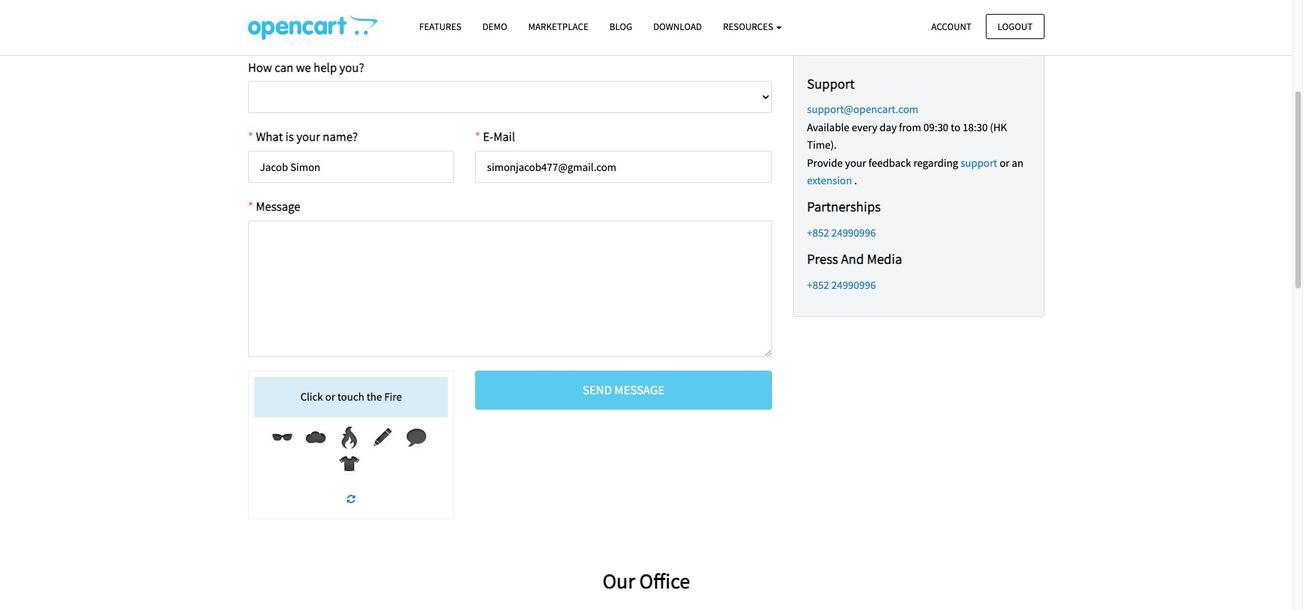 Task type: describe. For each thing, give the bounding box(es) containing it.
below
[[494, 13, 523, 27]]

Message text field
[[248, 221, 772, 357]]

logout
[[998, 20, 1033, 32]]

please provide as much information in the form below for our agents to be able to assist you.
[[269, 13, 700, 27]]

support link
[[961, 156, 997, 170]]

our office
[[603, 568, 690, 594]]

in
[[441, 13, 449, 27]]

+852 24990996 for first +852 24990996 link
[[807, 226, 876, 240]]

fire
[[384, 390, 402, 404]]

2 +852 24990996 link from the top
[[807, 278, 876, 292]]

0 horizontal spatial or
[[325, 390, 335, 404]]

What is your name? text field
[[248, 151, 454, 183]]

send message
[[583, 382, 665, 398]]

to inside support@opencart.com available every day from 09:30 to 18:30 (hk time). provide your feedback regarding support or an extension .
[[951, 120, 960, 134]]

extension link
[[807, 174, 852, 188]]

our
[[603, 568, 635, 594]]

1 horizontal spatial to
[[640, 13, 650, 27]]

opencart - contact image
[[248, 15, 377, 40]]

much
[[354, 13, 381, 27]]

regarding
[[913, 156, 958, 170]]

our
[[540, 13, 556, 27]]

provide
[[807, 156, 843, 170]]

+852 for first +852 24990996 link
[[807, 226, 829, 240]]

demo link
[[472, 15, 518, 39]]

1 24990996 from the top
[[831, 226, 876, 240]]

please
[[271, 13, 301, 27]]

every
[[852, 120, 877, 134]]

touch
[[337, 390, 364, 404]]

download link
[[643, 15, 712, 39]]

extension
[[807, 174, 852, 188]]

information
[[383, 13, 438, 27]]

how can we help you?
[[248, 59, 364, 75]]

able
[[618, 13, 638, 27]]

download
[[653, 20, 702, 33]]

e-mail
[[483, 129, 515, 145]]

features link
[[409, 15, 472, 39]]

marketplace link
[[518, 15, 599, 39]]

+852 for first +852 24990996 link from the bottom
[[807, 278, 829, 292]]

+852 24990996 for first +852 24990996 link from the bottom
[[807, 278, 876, 292]]

support
[[961, 156, 997, 170]]

be
[[604, 13, 615, 27]]

logout link
[[986, 14, 1045, 39]]

you.
[[680, 13, 700, 27]]

is
[[285, 129, 294, 145]]

account link
[[920, 14, 984, 39]]

partnerships
[[807, 198, 881, 216]]

available
[[807, 120, 849, 134]]

e-
[[483, 129, 493, 145]]

and
[[841, 250, 864, 268]]



Task type: locate. For each thing, give the bounding box(es) containing it.
message
[[256, 199, 300, 215], [614, 382, 665, 398]]

0 horizontal spatial your
[[296, 129, 320, 145]]

from
[[899, 120, 921, 134]]

to right the able
[[640, 13, 650, 27]]

+852 24990996 down 'and'
[[807, 278, 876, 292]]

office
[[639, 568, 690, 594]]

support@opencart.com available every day from 09:30 to 18:30 (hk time). provide your feedback regarding support or an extension .
[[807, 102, 1024, 188]]

mail
[[493, 129, 515, 145]]

help
[[314, 59, 337, 75]]

+852 24990996 link
[[807, 226, 876, 240], [807, 278, 876, 292]]

0 horizontal spatial message
[[256, 199, 300, 215]]

support
[[807, 74, 855, 92]]

can
[[275, 59, 293, 75]]

+852 24990996 link down 'and'
[[807, 278, 876, 292]]

send message button
[[475, 371, 772, 410]]

the left fire
[[367, 390, 382, 404]]

click
[[300, 390, 323, 404]]

1 vertical spatial the
[[367, 390, 382, 404]]

+852 24990996 link down partnerships on the right of the page
[[807, 226, 876, 240]]

your up .
[[845, 156, 866, 170]]

resources link
[[712, 15, 793, 39]]

.
[[854, 174, 857, 188]]

press
[[807, 250, 838, 268]]

0 vertical spatial 24990996
[[831, 226, 876, 240]]

you?
[[339, 59, 364, 75]]

0 vertical spatial or
[[1000, 156, 1010, 170]]

send
[[583, 382, 612, 398]]

agents
[[558, 13, 590, 27]]

your inside support@opencart.com available every day from 09:30 to 18:30 (hk time). provide your feedback regarding support or an extension .
[[845, 156, 866, 170]]

1 horizontal spatial your
[[845, 156, 866, 170]]

what
[[256, 129, 283, 145]]

2 +852 24990996 from the top
[[807, 278, 876, 292]]

resources
[[723, 20, 775, 33]]

(hk
[[990, 120, 1007, 134]]

0 vertical spatial message
[[256, 199, 300, 215]]

or left an in the top right of the page
[[1000, 156, 1010, 170]]

for
[[525, 13, 538, 27]]

provide
[[304, 13, 339, 27]]

2 24990996 from the top
[[831, 278, 876, 292]]

1 vertical spatial your
[[845, 156, 866, 170]]

24990996
[[831, 226, 876, 240], [831, 278, 876, 292]]

+852 up press
[[807, 226, 829, 240]]

0 vertical spatial +852 24990996
[[807, 226, 876, 240]]

0 vertical spatial +852
[[807, 226, 829, 240]]

marketplace
[[528, 20, 589, 33]]

E-Mail text field
[[475, 151, 772, 183]]

1 vertical spatial +852 24990996
[[807, 278, 876, 292]]

1 +852 from the top
[[807, 226, 829, 240]]

1 vertical spatial +852 24990996 link
[[807, 278, 876, 292]]

1 horizontal spatial or
[[1000, 156, 1010, 170]]

what is your name?
[[256, 129, 358, 145]]

feedback
[[869, 156, 911, 170]]

1 horizontal spatial the
[[452, 13, 467, 27]]

18:30
[[963, 120, 988, 134]]

1 vertical spatial +852
[[807, 278, 829, 292]]

1 horizontal spatial message
[[614, 382, 665, 398]]

blog
[[610, 20, 632, 33]]

an
[[1012, 156, 1024, 170]]

refresh image
[[347, 495, 355, 505]]

day
[[880, 120, 897, 134]]

0 horizontal spatial the
[[367, 390, 382, 404]]

form
[[469, 13, 492, 27]]

or inside support@opencart.com available every day from 09:30 to 18:30 (hk time). provide your feedback regarding support or an extension .
[[1000, 156, 1010, 170]]

+852 24990996
[[807, 226, 876, 240], [807, 278, 876, 292]]

1 vertical spatial message
[[614, 382, 665, 398]]

name?
[[323, 129, 358, 145]]

+852 24990996 down partnerships on the right of the page
[[807, 226, 876, 240]]

24990996 up press and media
[[831, 226, 876, 240]]

to
[[592, 13, 601, 27], [640, 13, 650, 27], [951, 120, 960, 134]]

as
[[342, 13, 352, 27]]

message inside button
[[614, 382, 665, 398]]

blog link
[[599, 15, 643, 39]]

the right in
[[452, 13, 467, 27]]

account
[[931, 20, 972, 32]]

to left be
[[592, 13, 601, 27]]

1 +852 24990996 from the top
[[807, 226, 876, 240]]

24990996 down press and media
[[831, 278, 876, 292]]

or right click
[[325, 390, 335, 404]]

0 vertical spatial your
[[296, 129, 320, 145]]

your
[[296, 129, 320, 145], [845, 156, 866, 170]]

the
[[452, 13, 467, 27], [367, 390, 382, 404]]

press and media
[[807, 250, 902, 268]]

2 horizontal spatial to
[[951, 120, 960, 134]]

support@opencart.com link
[[807, 102, 919, 116]]

1 +852 24990996 link from the top
[[807, 226, 876, 240]]

2 +852 from the top
[[807, 278, 829, 292]]

features
[[419, 20, 462, 33]]

info circle image
[[259, 14, 269, 25]]

we
[[296, 59, 311, 75]]

support@opencart.com
[[807, 102, 919, 116]]

1 vertical spatial 24990996
[[831, 278, 876, 292]]

09:30
[[924, 120, 949, 134]]

0 horizontal spatial to
[[592, 13, 601, 27]]

assist
[[652, 13, 678, 27]]

+852
[[807, 226, 829, 240], [807, 278, 829, 292]]

time).
[[807, 138, 837, 152]]

your right is
[[296, 129, 320, 145]]

to left 18:30
[[951, 120, 960, 134]]

click or touch the fire
[[300, 390, 402, 404]]

1 vertical spatial or
[[325, 390, 335, 404]]

media
[[867, 250, 902, 268]]

demo
[[482, 20, 507, 33]]

0 vertical spatial the
[[452, 13, 467, 27]]

0 vertical spatial +852 24990996 link
[[807, 226, 876, 240]]

or
[[1000, 156, 1010, 170], [325, 390, 335, 404]]

+852 down press
[[807, 278, 829, 292]]

how
[[248, 59, 272, 75]]



Task type: vqa. For each thing, say whether or not it's contained in the screenshot.
Discount And/Or Fee Based On Sub-Total Or Total .. image
no



